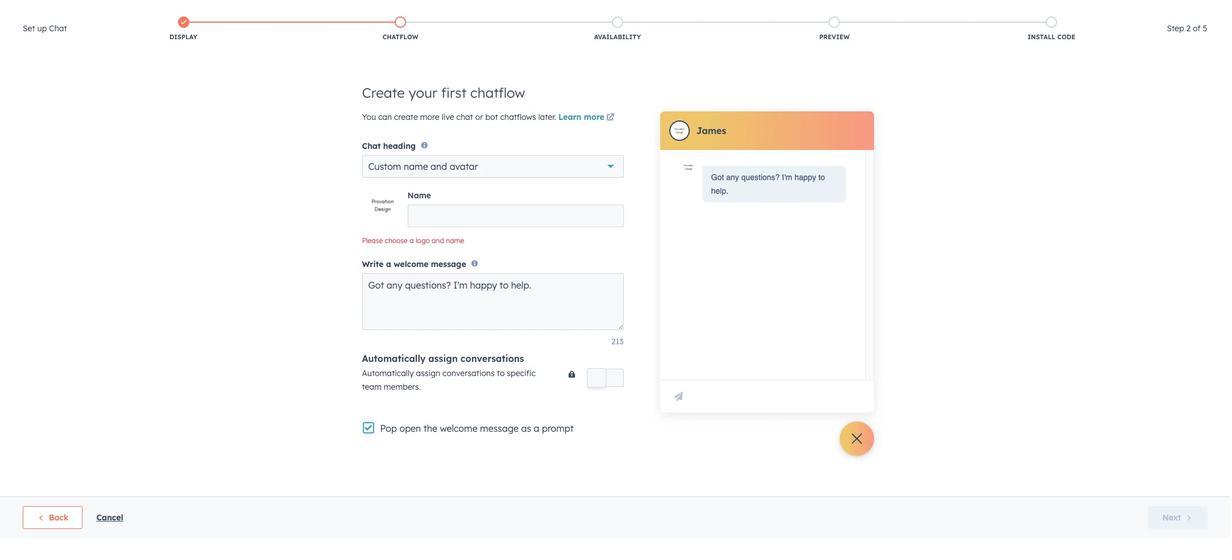 Task type: locate. For each thing, give the bounding box(es) containing it.
choose
[[385, 237, 408, 245]]

a right 'as'
[[534, 423, 540, 435]]

custom name and avatar button
[[362, 156, 624, 178]]

2 more from the left
[[584, 112, 605, 122]]

0 vertical spatial to
[[819, 173, 826, 182]]

1 vertical spatial chat
[[362, 141, 381, 152]]

to
[[819, 173, 826, 182], [497, 369, 505, 379]]

2 horizontal spatial a
[[534, 423, 540, 435]]

cancel
[[96, 513, 123, 524]]

chat up custom
[[362, 141, 381, 152]]

0 horizontal spatial message
[[431, 259, 466, 270]]

2
[[1187, 23, 1191, 34]]

more left link opens in a new window image
[[584, 112, 605, 122]]

bot
[[486, 112, 498, 122]]

0 horizontal spatial more
[[420, 112, 440, 122]]

name down the heading
[[404, 161, 428, 173]]

help.
[[712, 187, 729, 196]]

photo
[[371, 208, 394, 218]]

0 vertical spatial and
[[431, 161, 447, 173]]

chat heading
[[362, 141, 416, 152]]

0 horizontal spatial chat
[[49, 23, 67, 34]]

0 vertical spatial message
[[431, 259, 466, 270]]

more
[[420, 112, 440, 122], [584, 112, 605, 122]]

and inside popup button
[[431, 161, 447, 173]]

more inside 'learn more' link
[[584, 112, 605, 122]]

display completed list item
[[75, 14, 292, 44]]

1 more from the left
[[420, 112, 440, 122]]

or
[[476, 112, 483, 122]]

pop
[[380, 423, 397, 435]]

message left 'as'
[[480, 423, 519, 435]]

menu
[[941, 0, 1217, 18]]

1 horizontal spatial more
[[584, 112, 605, 122]]

a right 'write'
[[386, 259, 391, 270]]

name
[[404, 161, 428, 173], [446, 237, 464, 245]]

message down please choose a logo and name
[[431, 259, 466, 270]]

change photo
[[367, 197, 398, 218]]

menu item
[[1035, 0, 1056, 18], [1056, 0, 1073, 18]]

and left avatar
[[431, 161, 447, 173]]

welcome
[[394, 259, 429, 270], [440, 423, 478, 435]]

conversations left specific
[[443, 369, 495, 379]]

1 vertical spatial message
[[480, 423, 519, 435]]

0 vertical spatial chat
[[49, 23, 67, 34]]

5
[[1204, 23, 1208, 34]]

message
[[431, 259, 466, 270], [480, 423, 519, 435]]

install
[[1028, 33, 1056, 41]]

chat
[[49, 23, 67, 34], [362, 141, 381, 152]]

specific
[[507, 369, 536, 379]]

name right logo
[[446, 237, 464, 245]]

search image
[[1207, 30, 1215, 38]]

later.
[[539, 112, 557, 122]]

Search HubSpot search field
[[1071, 24, 1210, 43]]

1 vertical spatial to
[[497, 369, 505, 379]]

0 vertical spatial name
[[404, 161, 428, 173]]

to right 'happy'
[[819, 173, 826, 182]]

conversations up specific
[[461, 353, 524, 365]]

install code list item
[[944, 14, 1161, 44]]

a left logo
[[410, 237, 414, 245]]

to inside the got any questions? i'm happy to help.
[[819, 173, 826, 182]]

your
[[409, 84, 438, 101]]

0 horizontal spatial to
[[497, 369, 505, 379]]

write a welcome message
[[362, 259, 466, 270]]

0 vertical spatial a
[[410, 237, 414, 245]]

list
[[75, 14, 1161, 44]]

1 horizontal spatial message
[[480, 423, 519, 435]]

and right logo
[[432, 237, 444, 245]]

learn more link
[[559, 112, 617, 125]]

chat right up at the top left
[[49, 23, 67, 34]]

live
[[442, 112, 454, 122]]

1 vertical spatial assign
[[416, 369, 441, 379]]

a
[[410, 237, 414, 245], [386, 259, 391, 270], [534, 423, 540, 435]]

menu item up "code"
[[1056, 0, 1073, 18]]

happy
[[795, 173, 817, 182]]

assign
[[429, 353, 458, 365], [416, 369, 441, 379]]

more left live
[[420, 112, 440, 122]]

questions?
[[742, 173, 780, 182]]

2 menu item from the left
[[1056, 0, 1073, 18]]

set
[[23, 23, 35, 34]]

2 automatically from the top
[[362, 369, 414, 379]]

any
[[727, 173, 739, 182]]

0 horizontal spatial name
[[404, 161, 428, 173]]

name
[[408, 191, 431, 201]]

welcome right the the
[[440, 423, 478, 435]]

1 vertical spatial and
[[432, 237, 444, 245]]

chatflow
[[383, 33, 419, 41]]

first
[[441, 84, 467, 101]]

you
[[362, 112, 376, 122]]

1 horizontal spatial name
[[446, 237, 464, 245]]

of
[[1194, 23, 1201, 34]]

automatically
[[362, 353, 426, 365], [362, 369, 414, 379]]

back
[[49, 513, 69, 524]]

got
[[712, 173, 724, 182]]

agent says: got any questions? i'm happy to help. element
[[712, 171, 837, 198]]

availability
[[594, 33, 641, 41]]

got any questions? i'm happy to help.
[[712, 173, 826, 196]]

0 vertical spatial conversations
[[461, 353, 524, 365]]

to left specific
[[497, 369, 505, 379]]

1 automatically from the top
[[362, 353, 426, 365]]

set up chat
[[23, 23, 67, 34]]

1 vertical spatial a
[[386, 259, 391, 270]]

1 horizontal spatial welcome
[[440, 423, 478, 435]]

welcome down please choose a logo and name
[[394, 259, 429, 270]]

1 horizontal spatial a
[[410, 237, 414, 245]]

next
[[1163, 513, 1182, 524]]

1 vertical spatial automatically
[[362, 369, 414, 379]]

menu item up install
[[1035, 0, 1056, 18]]

write
[[362, 259, 384, 270]]

1 horizontal spatial to
[[819, 173, 826, 182]]

and
[[431, 161, 447, 173], [432, 237, 444, 245]]

0 vertical spatial welcome
[[394, 259, 429, 270]]

list containing display
[[75, 14, 1161, 44]]

conversations
[[461, 353, 524, 365], [443, 369, 495, 379]]

0 vertical spatial automatically
[[362, 353, 426, 365]]

0 horizontal spatial a
[[386, 259, 391, 270]]

link opens in a new window image
[[607, 112, 615, 125]]

prompt
[[542, 423, 574, 435]]



Task type: describe. For each thing, give the bounding box(es) containing it.
display
[[170, 33, 197, 41]]

chat inside "heading"
[[49, 23, 67, 34]]

please choose a logo and name
[[362, 237, 464, 245]]

availability list item
[[509, 14, 726, 44]]

chat
[[457, 112, 473, 122]]

1 menu item from the left
[[1035, 0, 1056, 18]]

chatflows
[[501, 112, 536, 122]]

Write a welcome message text field
[[362, 274, 624, 330]]

to inside automatically assign conversations automatically assign conversations to specific team members.
[[497, 369, 505, 379]]

2 vertical spatial a
[[534, 423, 540, 435]]

create
[[394, 112, 418, 122]]

pop open the welcome message as a prompt
[[380, 423, 574, 435]]

install code
[[1028, 33, 1076, 41]]

members.
[[384, 382, 421, 392]]

i'm
[[782, 173, 793, 182]]

custom name and avatar
[[368, 161, 478, 173]]

you can create more live chat or bot chatflows later.
[[362, 112, 559, 122]]

the
[[424, 423, 438, 435]]

set up chat heading
[[23, 22, 67, 35]]

heading
[[383, 141, 416, 152]]

logo
[[416, 237, 430, 245]]

Name text field
[[408, 205, 624, 228]]

team
[[362, 382, 382, 392]]

1 vertical spatial name
[[446, 237, 464, 245]]

0 vertical spatial assign
[[429, 353, 458, 365]]

213
[[612, 337, 624, 347]]

code
[[1058, 33, 1076, 41]]

step
[[1168, 23, 1185, 34]]

james
[[697, 125, 727, 137]]

can
[[378, 112, 392, 122]]

create your first chatflow
[[362, 84, 525, 101]]

chatflow list item
[[292, 14, 509, 44]]

open
[[400, 423, 421, 435]]

1 vertical spatial conversations
[[443, 369, 495, 379]]

avatar
[[450, 161, 478, 173]]

change
[[367, 197, 398, 208]]

back button
[[23, 507, 83, 530]]

preview list item
[[726, 14, 944, 44]]

cancel button
[[96, 512, 123, 525]]

change photo button
[[362, 185, 403, 230]]

automatically assign conversations automatically assign conversations to specific team members.
[[362, 353, 536, 392]]

search button
[[1201, 24, 1221, 43]]

create
[[362, 84, 405, 101]]

next button
[[1149, 507, 1208, 530]]

0 horizontal spatial welcome
[[394, 259, 429, 270]]

please
[[362, 237, 383, 245]]

1 vertical spatial welcome
[[440, 423, 478, 435]]

1 horizontal spatial chat
[[362, 141, 381, 152]]

up
[[37, 23, 47, 34]]

step 2 of 5
[[1168, 23, 1208, 34]]

chatflow
[[471, 84, 525, 101]]

link opens in a new window image
[[607, 114, 615, 122]]

name inside popup button
[[404, 161, 428, 173]]

learn more
[[559, 112, 605, 122]]

as
[[521, 423, 532, 435]]

learn
[[559, 112, 582, 122]]

preview
[[820, 33, 850, 41]]

custom
[[368, 161, 401, 173]]



Task type: vqa. For each thing, say whether or not it's contained in the screenshot.
caret image corresponding to Ads
no



